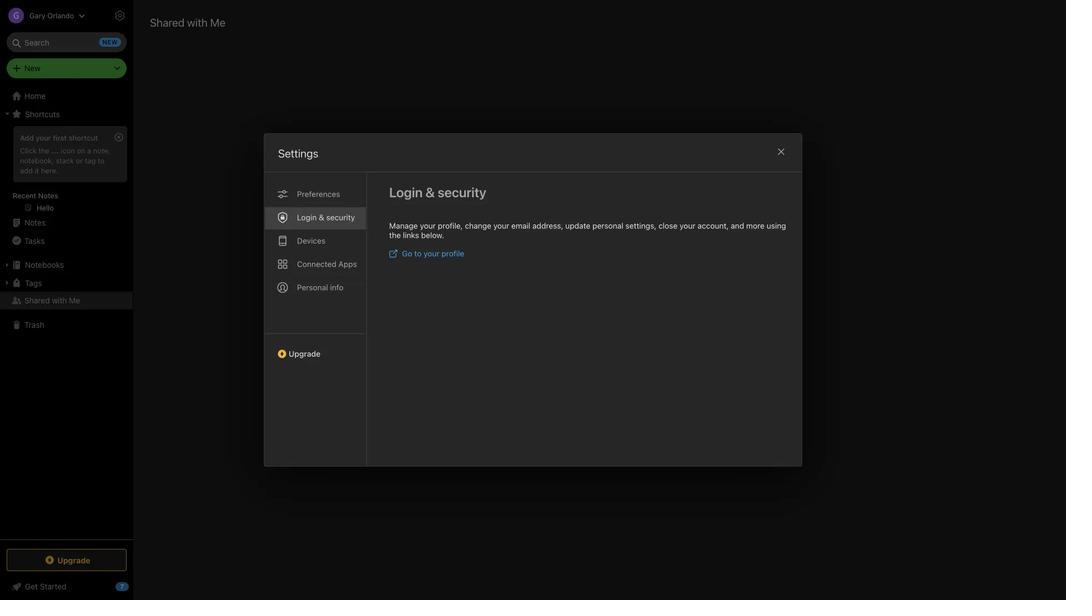 Task type: vqa. For each thing, say whether or not it's contained in the screenshot.
"address,"
yes



Task type: locate. For each thing, give the bounding box(es) containing it.
login up 'manage'
[[389, 184, 423, 200]]

1 horizontal spatial the
[[389, 231, 401, 240]]

your right close
[[680, 221, 696, 230]]

0 vertical spatial &
[[426, 184, 435, 200]]

shared
[[150, 16, 185, 29], [24, 296, 50, 305]]

using
[[767, 221, 787, 230]]

shared right 'settings' image
[[150, 16, 185, 29]]

tab list containing preferences
[[264, 172, 367, 466]]

tags button
[[0, 274, 133, 292]]

security
[[438, 184, 487, 200], [327, 213, 355, 222]]

1 horizontal spatial login
[[389, 184, 423, 200]]

login & security up profile,
[[389, 184, 487, 200]]

upgrade button
[[264, 333, 367, 363], [7, 549, 127, 571]]

the left ...
[[39, 146, 49, 154]]

personal
[[297, 283, 328, 292]]

tab list
[[264, 172, 367, 466]]

1 horizontal spatial upgrade button
[[264, 333, 367, 363]]

settings,
[[626, 221, 657, 230]]

0 vertical spatial login & security
[[389, 184, 487, 200]]

expand notebooks image
[[3, 261, 12, 269]]

&
[[426, 184, 435, 200], [319, 213, 324, 222]]

0 vertical spatial me
[[210, 16, 226, 29]]

1 horizontal spatial security
[[438, 184, 487, 200]]

to
[[98, 156, 104, 164], [415, 249, 422, 258]]

login up devices
[[297, 213, 317, 222]]

0 vertical spatial the
[[39, 146, 49, 154]]

new
[[24, 64, 40, 73]]

to inside icon on a note, notebook, stack or tag to add it here.
[[98, 156, 104, 164]]

security inside tab list
[[327, 213, 355, 222]]

icon
[[61, 146, 75, 154]]

group containing add your first shortcut
[[0, 123, 133, 218]]

& down preferences
[[319, 213, 324, 222]]

on
[[77, 146, 85, 154]]

note,
[[93, 146, 110, 154]]

0 horizontal spatial to
[[98, 156, 104, 164]]

upgrade
[[289, 349, 321, 358], [57, 555, 90, 565]]

close
[[659, 221, 678, 230]]

security up profile,
[[438, 184, 487, 200]]

update
[[566, 221, 591, 230]]

0 vertical spatial shared
[[150, 16, 185, 29]]

1 vertical spatial login & security
[[297, 213, 355, 222]]

tags
[[25, 278, 42, 287]]

notes
[[38, 191, 58, 199], [24, 218, 46, 227]]

recent notes
[[13, 191, 58, 199]]

click the ...
[[20, 146, 59, 154]]

1 vertical spatial me
[[69, 296, 80, 305]]

shared with me link
[[0, 292, 133, 309]]

security down preferences
[[327, 213, 355, 222]]

0 horizontal spatial security
[[327, 213, 355, 222]]

tree
[[0, 87, 133, 539]]

your
[[36, 133, 51, 142], [420, 221, 436, 230], [494, 221, 510, 230], [680, 221, 696, 230], [424, 249, 440, 258]]

change
[[465, 221, 492, 230]]

1 horizontal spatial &
[[426, 184, 435, 200]]

the
[[39, 146, 49, 154], [389, 231, 401, 240]]

0 horizontal spatial upgrade
[[57, 555, 90, 565]]

1 vertical spatial shared with me
[[24, 296, 80, 305]]

personal info
[[297, 283, 344, 292]]

0 horizontal spatial &
[[319, 213, 324, 222]]

shared with me element
[[133, 0, 1067, 600]]

add your first shortcut
[[20, 133, 98, 142]]

profile,
[[438, 221, 463, 230]]

1 vertical spatial upgrade button
[[7, 549, 127, 571]]

to down note,
[[98, 156, 104, 164]]

the inside the manage your profile, change your email address, update personal settings, close your account, and more using the links below.
[[389, 231, 401, 240]]

with
[[187, 16, 208, 29], [52, 296, 67, 305]]

1 vertical spatial with
[[52, 296, 67, 305]]

notes right recent
[[38, 191, 58, 199]]

address,
[[533, 221, 564, 230]]

& up below.
[[426, 184, 435, 200]]

1 vertical spatial upgrade
[[57, 555, 90, 565]]

icon on a note, notebook, stack or tag to add it here.
[[20, 146, 110, 174]]

0 horizontal spatial login
[[297, 213, 317, 222]]

notes up tasks
[[24, 218, 46, 227]]

0 vertical spatial shared with me
[[150, 16, 226, 29]]

group
[[0, 123, 133, 218]]

1 horizontal spatial with
[[187, 16, 208, 29]]

more
[[747, 221, 765, 230]]

login & security down preferences
[[297, 213, 355, 222]]

to right go
[[415, 249, 422, 258]]

1 vertical spatial login
[[297, 213, 317, 222]]

links
[[403, 231, 419, 240]]

a
[[87, 146, 91, 154]]

notebooks link
[[0, 256, 133, 274]]

your up below.
[[420, 221, 436, 230]]

1 horizontal spatial shared
[[150, 16, 185, 29]]

login
[[389, 184, 423, 200], [297, 213, 317, 222]]

1 vertical spatial shared
[[24, 296, 50, 305]]

0 vertical spatial with
[[187, 16, 208, 29]]

tasks
[[24, 236, 45, 245]]

login & security
[[389, 184, 487, 200], [297, 213, 355, 222]]

1 vertical spatial notes
[[24, 218, 46, 227]]

0 horizontal spatial the
[[39, 146, 49, 154]]

1 vertical spatial security
[[327, 213, 355, 222]]

add
[[20, 166, 33, 174]]

0 horizontal spatial login & security
[[297, 213, 355, 222]]

0 vertical spatial security
[[438, 184, 487, 200]]

shared with me
[[150, 16, 226, 29], [24, 296, 80, 305]]

the down 'manage'
[[389, 231, 401, 240]]

0 vertical spatial upgrade
[[289, 349, 321, 358]]

0 horizontal spatial me
[[69, 296, 80, 305]]

manage your profile, change your email address, update personal settings, close your account, and more using the links below.
[[389, 221, 787, 240]]

1 vertical spatial the
[[389, 231, 401, 240]]

shared down tags
[[24, 296, 50, 305]]

first
[[53, 133, 67, 142]]

1 vertical spatial to
[[415, 249, 422, 258]]

0 vertical spatial to
[[98, 156, 104, 164]]

home link
[[0, 87, 133, 105]]

0 vertical spatial notes
[[38, 191, 58, 199]]

me
[[210, 16, 226, 29], [69, 296, 80, 305]]

notes link
[[0, 214, 133, 232]]

trash link
[[0, 316, 133, 334]]

None search field
[[14, 32, 119, 52]]



Task type: describe. For each thing, give the bounding box(es) containing it.
1 horizontal spatial login & security
[[389, 184, 487, 200]]

0 horizontal spatial shared
[[24, 296, 50, 305]]

shortcuts button
[[0, 105, 133, 123]]

expand tags image
[[3, 278, 12, 287]]

notebooks
[[25, 260, 64, 269]]

here.
[[41, 166, 58, 174]]

0 vertical spatial login
[[389, 184, 423, 200]]

shortcuts
[[25, 109, 60, 118]]

1 horizontal spatial me
[[210, 16, 226, 29]]

connected apps
[[297, 259, 357, 269]]

preferences
[[297, 189, 340, 199]]

your left the email
[[494, 221, 510, 230]]

stack
[[56, 156, 74, 164]]

email
[[512, 221, 531, 230]]

your up click the ...
[[36, 133, 51, 142]]

below.
[[421, 231, 444, 240]]

personal
[[593, 221, 624, 230]]

1 horizontal spatial shared with me
[[150, 16, 226, 29]]

go to your profile
[[402, 249, 465, 258]]

click
[[20, 146, 37, 154]]

profile
[[442, 249, 465, 258]]

0 horizontal spatial upgrade button
[[7, 549, 127, 571]]

shortcut
[[69, 133, 98, 142]]

tag
[[85, 156, 96, 164]]

your down below.
[[424, 249, 440, 258]]

notebook,
[[20, 156, 54, 164]]

recent
[[13, 191, 36, 199]]

devices
[[297, 236, 326, 245]]

new button
[[7, 58, 127, 78]]

0 horizontal spatial with
[[52, 296, 67, 305]]

trash
[[24, 320, 44, 329]]

info
[[330, 283, 344, 292]]

connected
[[297, 259, 337, 269]]

settings
[[278, 147, 319, 160]]

1 horizontal spatial upgrade
[[289, 349, 321, 358]]

and
[[731, 221, 745, 230]]

manage
[[389, 221, 418, 230]]

settings image
[[113, 9, 127, 22]]

0 horizontal spatial shared with me
[[24, 296, 80, 305]]

0 vertical spatial upgrade button
[[264, 333, 367, 363]]

account,
[[698, 221, 729, 230]]

add
[[20, 133, 34, 142]]

tree containing home
[[0, 87, 133, 539]]

1 horizontal spatial to
[[415, 249, 422, 258]]

close image
[[775, 145, 788, 158]]

1 vertical spatial &
[[319, 213, 324, 222]]

it
[[35, 166, 39, 174]]

go
[[402, 249, 412, 258]]

home
[[24, 91, 46, 101]]

tasks button
[[0, 232, 133, 249]]

or
[[76, 156, 83, 164]]

go to your profile button
[[389, 249, 465, 258]]

Search text field
[[14, 32, 119, 52]]

...
[[51, 146, 59, 154]]

apps
[[339, 259, 357, 269]]



